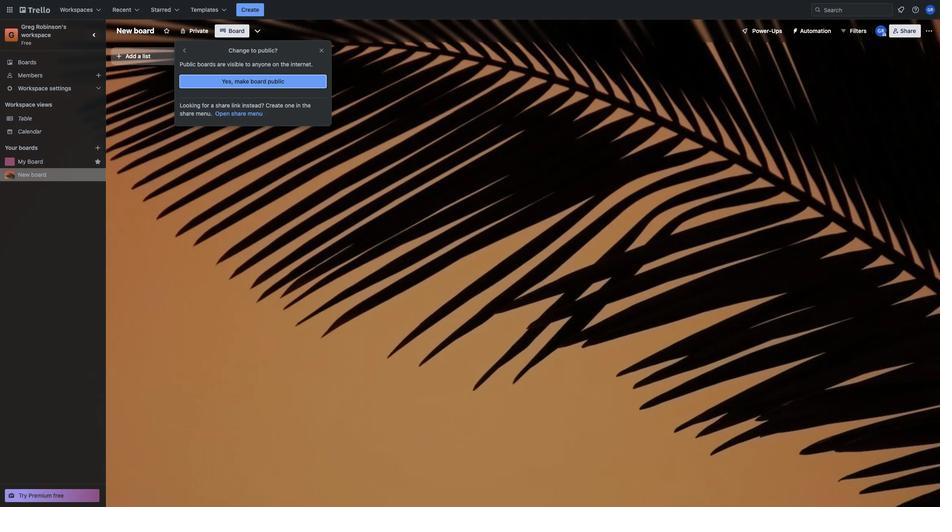 Task type: describe. For each thing, give the bounding box(es) containing it.
create inside button
[[241, 6, 259, 13]]

yes, make board public button
[[180, 75, 327, 88]]

1 horizontal spatial share
[[216, 102, 230, 109]]

0 horizontal spatial new
[[18, 171, 30, 178]]

try
[[19, 492, 27, 499]]

open information menu image
[[912, 6, 920, 14]]

templates
[[191, 6, 219, 13]]

workspace settings button
[[0, 82, 106, 95]]

boards
[[18, 59, 36, 66]]

boards for public
[[197, 61, 216, 68]]

share inside button
[[231, 110, 246, 117]]

add a list
[[126, 53, 151, 60]]

visible
[[227, 61, 244, 68]]

share button
[[889, 24, 921, 38]]

robinson's
[[36, 23, 66, 30]]

your boards with 2 items element
[[5, 143, 82, 153]]

settings
[[49, 85, 71, 92]]

are
[[217, 61, 226, 68]]

add board image
[[95, 145, 101, 151]]

private button
[[175, 24, 213, 38]]

back to home image
[[20, 3, 50, 16]]

calendar link
[[18, 128, 101, 136]]

greg robinson's workspace link
[[21, 23, 68, 38]]

new board inside text field
[[117, 26, 154, 35]]

1 horizontal spatial to
[[251, 47, 257, 54]]

board inside button
[[251, 78, 266, 85]]

my
[[18, 158, 26, 165]]

create inside looking for a share link instead? create one in the share menu.
[[266, 102, 283, 109]]

views
[[37, 101, 52, 108]]

for
[[202, 102, 209, 109]]

calendar
[[18, 128, 42, 135]]

in
[[296, 102, 301, 109]]

workspace for workspace settings
[[18, 85, 48, 92]]

your boards
[[5, 144, 38, 151]]

recent
[[113, 6, 131, 13]]

show menu image
[[925, 27, 934, 35]]

new board link
[[18, 171, 101, 179]]

g
[[8, 30, 14, 40]]

make
[[235, 78, 249, 85]]

open share menu
[[215, 110, 263, 117]]

Board name text field
[[113, 24, 159, 38]]

members
[[18, 72, 43, 79]]

g link
[[5, 29, 18, 42]]

0 horizontal spatial new board
[[18, 171, 47, 178]]

create button
[[236, 3, 264, 16]]

workspace for workspace views
[[5, 101, 35, 108]]

ups
[[772, 27, 783, 34]]

sm image
[[789, 24, 800, 36]]

starred
[[151, 6, 171, 13]]

your
[[5, 144, 17, 151]]

members link
[[0, 69, 106, 82]]

Search field
[[821, 4, 893, 16]]

0 horizontal spatial share
[[180, 110, 194, 117]]

board link
[[215, 24, 250, 38]]

starred icon image
[[95, 159, 101, 165]]

change to public?
[[229, 47, 278, 54]]

workspace settings
[[18, 85, 71, 92]]

greg robinson's workspace free
[[21, 23, 68, 46]]

public boards are visible to anyone on the internet.
[[180, 61, 313, 68]]

starred button
[[146, 3, 184, 16]]

public
[[268, 78, 284, 85]]

try premium free button
[[5, 490, 99, 503]]

internet.
[[291, 61, 313, 68]]

board inside button
[[27, 158, 43, 165]]

looking for a share link instead? create one in the share menu.
[[180, 102, 311, 117]]

power-ups button
[[736, 24, 787, 38]]

change
[[229, 47, 250, 54]]

return to previous screen image
[[181, 47, 188, 54]]

greg
[[21, 23, 35, 30]]

yes, make board public
[[222, 78, 284, 85]]



Task type: locate. For each thing, give the bounding box(es) containing it.
to
[[251, 47, 257, 54], [245, 61, 251, 68]]

close popover image
[[318, 47, 325, 54]]

the right in
[[302, 102, 311, 109]]

0 vertical spatial workspace
[[18, 85, 48, 92]]

public?
[[258, 47, 278, 54]]

board right make
[[251, 78, 266, 85]]

greg robinson (gregrobinson96) image
[[926, 5, 936, 15]]

automation
[[800, 27, 832, 34]]

power-
[[753, 27, 772, 34]]

add a list button
[[111, 47, 222, 65]]

a right for
[[211, 102, 214, 109]]

boards link
[[0, 56, 106, 69]]

0 horizontal spatial create
[[241, 6, 259, 13]]

to right visible on the top of the page
[[245, 61, 251, 68]]

a inside button
[[138, 53, 141, 60]]

board
[[134, 26, 154, 35], [251, 78, 266, 85], [31, 171, 47, 178]]

link
[[232, 102, 241, 109]]

1 vertical spatial new board
[[18, 171, 47, 178]]

switch to… image
[[6, 6, 14, 14]]

filters
[[850, 27, 867, 34]]

share up open
[[216, 102, 230, 109]]

0 vertical spatial the
[[281, 61, 289, 68]]

2 horizontal spatial share
[[231, 110, 246, 117]]

1 vertical spatial a
[[211, 102, 214, 109]]

workspace down members
[[18, 85, 48, 92]]

0 horizontal spatial a
[[138, 53, 141, 60]]

1 vertical spatial new
[[18, 171, 30, 178]]

one
[[285, 102, 295, 109]]

1 horizontal spatial board
[[134, 26, 154, 35]]

table link
[[18, 115, 101, 123]]

workspace up table
[[5, 101, 35, 108]]

a left list
[[138, 53, 141, 60]]

workspace
[[18, 85, 48, 92], [5, 101, 35, 108]]

create up customize views icon
[[241, 6, 259, 13]]

boards
[[197, 61, 216, 68], [19, 144, 38, 151]]

new inside text field
[[117, 26, 132, 35]]

yes,
[[222, 78, 233, 85]]

templates button
[[186, 3, 232, 16]]

primary element
[[0, 0, 940, 20]]

workspace inside workspace settings popup button
[[18, 85, 48, 92]]

looking
[[180, 102, 201, 109]]

board
[[229, 27, 245, 34], [27, 158, 43, 165]]

boards up my board
[[19, 144, 38, 151]]

1 vertical spatial board
[[27, 158, 43, 165]]

share down looking
[[180, 110, 194, 117]]

board left star or unstar board image
[[134, 26, 154, 35]]

list
[[142, 53, 151, 60]]

boards left are at the left of the page
[[197, 61, 216, 68]]

1 horizontal spatial boards
[[197, 61, 216, 68]]

new board
[[117, 26, 154, 35], [18, 171, 47, 178]]

1 horizontal spatial new board
[[117, 26, 154, 35]]

try premium free
[[19, 492, 64, 499]]

menu.
[[196, 110, 212, 117]]

workspaces
[[60, 6, 93, 13]]

1 horizontal spatial the
[[302, 102, 311, 109]]

workspace views
[[5, 101, 52, 108]]

new board down my board
[[18, 171, 47, 178]]

customize views image
[[254, 27, 262, 35]]

new board down recent dropdown button
[[117, 26, 154, 35]]

workspaces button
[[55, 3, 106, 16]]

the right on
[[281, 61, 289, 68]]

0 vertical spatial board
[[229, 27, 245, 34]]

open
[[215, 110, 230, 117]]

0 horizontal spatial board
[[31, 171, 47, 178]]

create left "one"
[[266, 102, 283, 109]]

star or unstar board image
[[163, 28, 170, 34]]

table
[[18, 115, 32, 122]]

share
[[901, 27, 916, 34]]

my board button
[[18, 158, 91, 166]]

0 vertical spatial board
[[134, 26, 154, 35]]

0 horizontal spatial to
[[245, 61, 251, 68]]

menu
[[248, 110, 263, 117]]

the
[[281, 61, 289, 68], [302, 102, 311, 109]]

1 horizontal spatial board
[[229, 27, 245, 34]]

1 vertical spatial to
[[245, 61, 251, 68]]

a
[[138, 53, 141, 60], [211, 102, 214, 109]]

to left public?
[[251, 47, 257, 54]]

2 vertical spatial board
[[31, 171, 47, 178]]

1 horizontal spatial create
[[266, 102, 283, 109]]

create
[[241, 6, 259, 13], [266, 102, 283, 109]]

on
[[273, 61, 279, 68]]

1 vertical spatial board
[[251, 78, 266, 85]]

greg robinson (gregrobinson96) image
[[876, 25, 887, 37]]

private
[[189, 27, 208, 34]]

free
[[21, 40, 31, 46]]

board inside text field
[[134, 26, 154, 35]]

1 horizontal spatial a
[[211, 102, 214, 109]]

instead?
[[242, 102, 264, 109]]

1 vertical spatial boards
[[19, 144, 38, 151]]

share
[[216, 102, 230, 109], [180, 110, 194, 117], [231, 110, 246, 117]]

board up change
[[229, 27, 245, 34]]

filters button
[[838, 24, 869, 38]]

public
[[180, 61, 196, 68]]

boards for your
[[19, 144, 38, 151]]

0 vertical spatial new board
[[117, 26, 154, 35]]

workspace navigation collapse icon image
[[89, 29, 100, 41]]

0 horizontal spatial board
[[27, 158, 43, 165]]

0 horizontal spatial the
[[281, 61, 289, 68]]

recent button
[[108, 3, 144, 16]]

1 vertical spatial create
[[266, 102, 283, 109]]

this member is an admin of this board. image
[[883, 33, 887, 37]]

0 vertical spatial a
[[138, 53, 141, 60]]

2 horizontal spatial board
[[251, 78, 266, 85]]

power-ups
[[753, 27, 783, 34]]

board right my
[[27, 158, 43, 165]]

0 notifications image
[[896, 5, 906, 15]]

0 vertical spatial new
[[117, 26, 132, 35]]

free
[[53, 492, 64, 499]]

1 horizontal spatial new
[[117, 26, 132, 35]]

new down recent dropdown button
[[117, 26, 132, 35]]

0 horizontal spatial boards
[[19, 144, 38, 151]]

1 vertical spatial the
[[302, 102, 311, 109]]

automation button
[[789, 24, 836, 38]]

new
[[117, 26, 132, 35], [18, 171, 30, 178]]

search image
[[815, 7, 821, 13]]

0 vertical spatial boards
[[197, 61, 216, 68]]

board down my board
[[31, 171, 47, 178]]

share down link
[[231, 110, 246, 117]]

1 vertical spatial workspace
[[5, 101, 35, 108]]

0 vertical spatial create
[[241, 6, 259, 13]]

0 vertical spatial to
[[251, 47, 257, 54]]

the inside looking for a share link instead? create one in the share menu.
[[302, 102, 311, 109]]

new down my
[[18, 171, 30, 178]]

open share menu button
[[215, 110, 263, 118]]

add
[[126, 53, 136, 60]]

a inside looking for a share link instead? create one in the share menu.
[[211, 102, 214, 109]]

my board
[[18, 158, 43, 165]]

anyone
[[252, 61, 271, 68]]

workspace
[[21, 31, 51, 38]]

premium
[[29, 492, 52, 499]]



Task type: vqa. For each thing, say whether or not it's contained in the screenshot.
the top "OPT"
no



